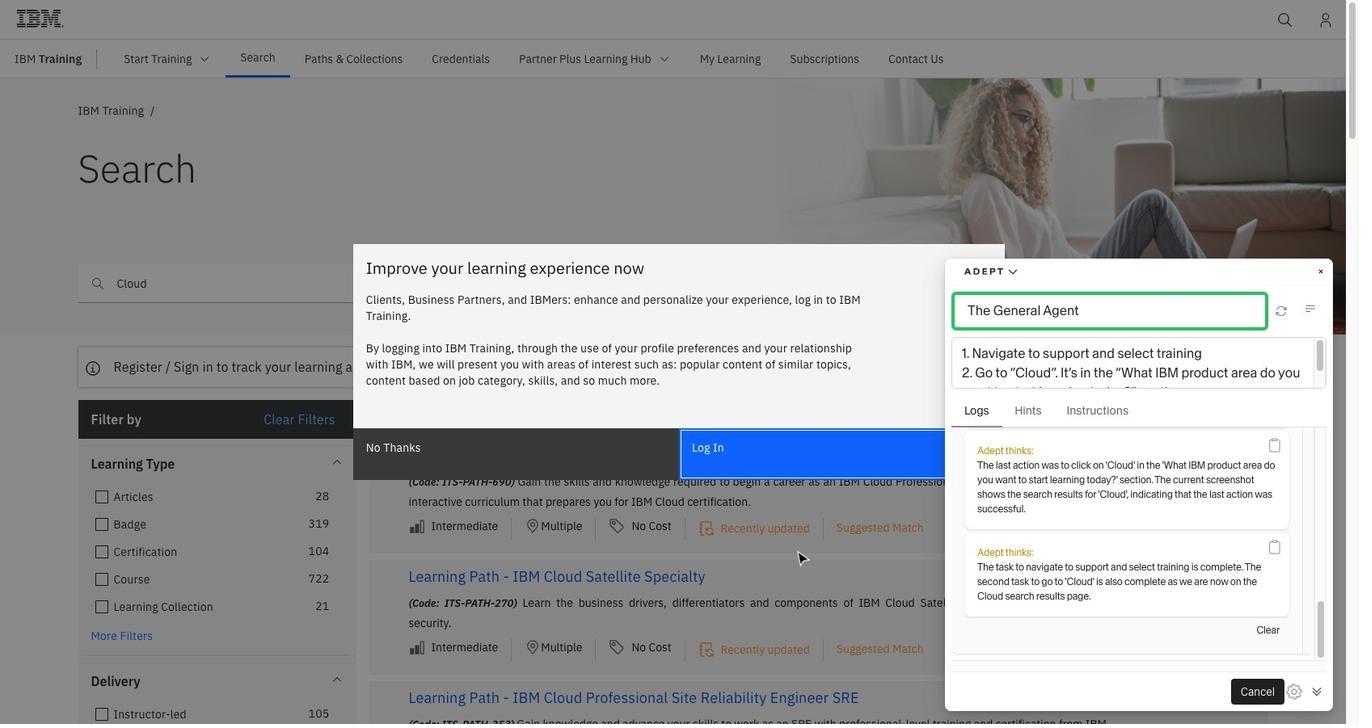 Task type: locate. For each thing, give the bounding box(es) containing it.
1 ibm platform name element from the left
[[0, 40, 1347, 78]]

please log into the training dialog
[[353, 244, 1006, 480]]

please log into the training element
[[0, 0, 1359, 725]]

None search field
[[78, 264, 667, 303]]

Enter keyword(s) text field
[[78, 264, 667, 303]]

notifications image
[[1318, 12, 1335, 28]]

ibm platform name element
[[0, 40, 1347, 78], [109, 40, 1347, 78]]



Task type: describe. For each thing, give the bounding box(es) containing it.
2 ibm platform name element from the left
[[109, 40, 1347, 78]]

search image
[[1278, 12, 1294, 28]]

close image
[[978, 256, 994, 272]]



Task type: vqa. For each thing, say whether or not it's contained in the screenshot.
menu bar
no



